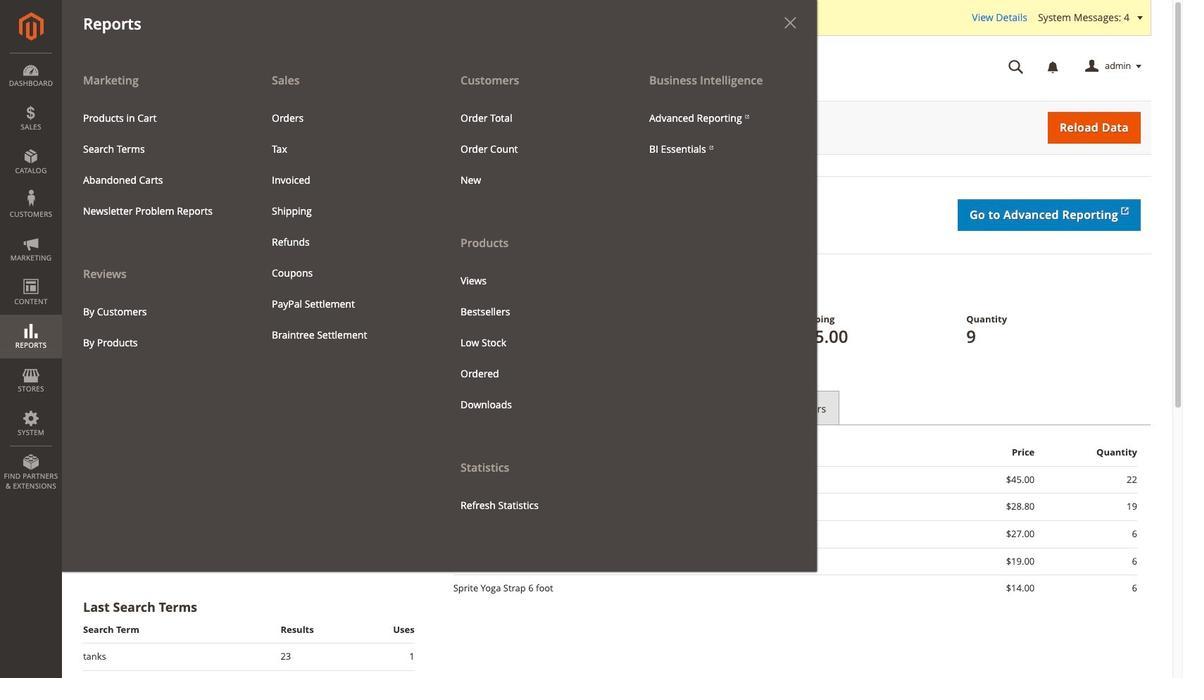 Task type: describe. For each thing, give the bounding box(es) containing it.
magento admin panel image
[[19, 12, 43, 41]]



Task type: locate. For each thing, give the bounding box(es) containing it.
menu bar
[[0, 0, 817, 572]]

menu
[[62, 65, 817, 572], [62, 65, 251, 358], [440, 65, 628, 521], [73, 103, 240, 227], [261, 103, 429, 351], [450, 103, 618, 196], [639, 103, 807, 165], [450, 265, 618, 420], [73, 296, 240, 358]]



Task type: vqa. For each thing, say whether or not it's contained in the screenshot.
text field
no



